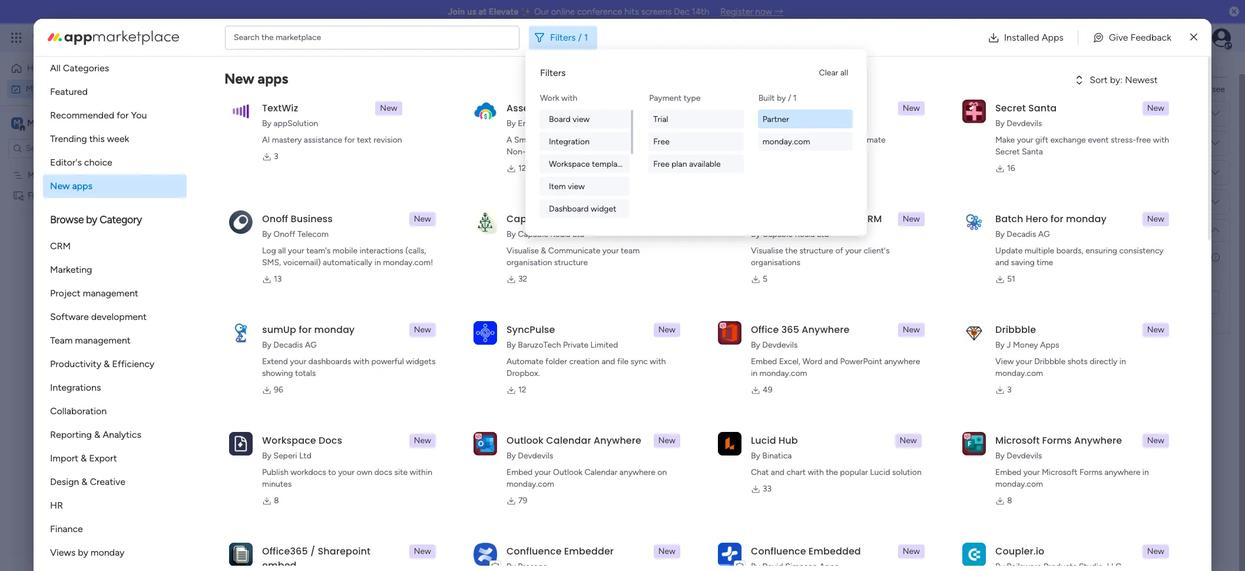 Task type: locate. For each thing, give the bounding box(es) containing it.
with inside extend your dashboards with powerful widgets showing totals
[[353, 357, 370, 367]]

1 org from the left
[[551, 212, 569, 226]]

1 left item
[[255, 150, 259, 160]]

forms down "microsoft forms anywhere"
[[1080, 467, 1103, 477]]

new for textwiz
[[380, 103, 398, 113]]

seperi
[[274, 451, 297, 461]]

date
[[253, 380, 278, 395]]

search image
[[271, 99, 280, 108]]

2 org from the left
[[796, 212, 813, 226]]

work down all
[[39, 83, 57, 93]]

1 horizontal spatial crm
[[861, 212, 883, 226]]

monday.com for dribbble
[[996, 368, 1044, 378]]

0 horizontal spatial chart
[[571, 212, 598, 226]]

group left title
[[839, 172, 860, 181]]

monday.com!
[[383, 258, 433, 268]]

new for capable org chart for crm
[[903, 214, 921, 224]]

your inside unlock efficiency with your ultimate timesheet solution
[[836, 135, 853, 145]]

to right workdocs
[[328, 467, 336, 477]]

m
[[14, 118, 21, 128]]

1 visualise from the left
[[507, 246, 539, 256]]

for left teams
[[601, 212, 614, 226]]

1 horizontal spatial physical
[[605, 135, 635, 145]]

by right the views
[[78, 547, 88, 558]]

first board inside group
[[1026, 275, 1066, 285]]

0 horizontal spatial all
[[278, 246, 286, 256]]

0 vertical spatial 0
[[243, 214, 248, 224]]

org for capable org chart for teams by capable koala ltd
[[551, 212, 569, 226]]

the right search
[[262, 32, 274, 42]]

workspace docs
[[262, 434, 343, 447]]

by
[[262, 118, 272, 128], [507, 118, 516, 128], [751, 118, 761, 128], [996, 118, 1005, 128], [262, 229, 272, 239], [507, 229, 516, 239], [751, 229, 761, 239], [996, 229, 1005, 239], [262, 340, 272, 350], [507, 340, 516, 350], [751, 340, 761, 350], [996, 340, 1005, 350], [262, 451, 272, 461], [507, 451, 516, 461], [751, 451, 761, 461], [996, 451, 1005, 461]]

0 vertical spatial group
[[857, 146, 880, 156]]

by decadis ag down the batch
[[996, 229, 1051, 239]]

apps up search 'icon'
[[258, 70, 288, 87]]

marketplace
[[276, 32, 321, 42]]

filters / 1
[[550, 32, 588, 43]]

smarter
[[514, 135, 544, 145]]

monday up dashboards
[[314, 323, 355, 337]]

batch
[[996, 212, 1024, 226]]

1 vertical spatial physical
[[526, 147, 556, 157]]

join
[[448, 6, 465, 17]]

new for dribbble
[[1148, 325, 1165, 335]]

file
[[618, 357, 629, 367]]

by right the built
[[777, 93, 786, 103]]

0 vertical spatial new apps
[[225, 70, 288, 87]]

view up manage
[[573, 114, 590, 124]]

1 chart from the left
[[571, 212, 598, 226]]

0 vertical spatial outlook
[[507, 434, 544, 447]]

automate
[[507, 357, 544, 367]]

monday up ensuring
[[1067, 212, 1107, 226]]

boards, inside main content
[[1061, 84, 1089, 94]]

team management
[[50, 335, 131, 346]]

monday.com up timesheet
[[763, 136, 811, 146]]

1 vertical spatial lucid
[[871, 467, 891, 477]]

group for group
[[857, 146, 880, 156]]

with inside unlock efficiency with your ultimate timesheet solution
[[818, 135, 834, 145]]

sumup
[[262, 323, 296, 337]]

free for free plan available
[[654, 159, 670, 169]]

monday.com down view
[[996, 368, 1044, 378]]

decadis for sumup
[[274, 340, 303, 350]]

by for secret santa
[[996, 118, 1005, 128]]

& for export
[[81, 453, 87, 464]]

1 vertical spatial 3
[[1008, 385, 1012, 395]]

1 horizontal spatial efficiency
[[779, 135, 816, 145]]

management
[[119, 31, 183, 44], [83, 288, 138, 299], [75, 335, 131, 346]]

your up date
[[1018, 135, 1034, 145]]

/ right today
[[235, 210, 240, 225]]

/ down showing
[[281, 380, 286, 395]]

items down 'log'
[[269, 256, 289, 266]]

see
[[206, 32, 220, 42]]

trending this week
[[50, 133, 129, 144]]

filters inside dropdown button
[[550, 32, 576, 43]]

monday.com down excel, on the right bottom of page
[[760, 368, 808, 378]]

1 confluence from the left
[[507, 545, 562, 558]]

sort by: newest
[[1090, 74, 1159, 85]]

board
[[549, 114, 571, 124], [743, 146, 765, 156], [719, 172, 741, 182], [46, 190, 68, 200], [1044, 275, 1066, 285]]

1 vertical spatial structure
[[554, 258, 588, 268]]

items up 'log'
[[250, 214, 271, 224]]

dribbble up j
[[996, 323, 1037, 337]]

anywhere inside embed your microsoft forms anywhere in monday.com
[[1105, 467, 1141, 477]]

widget
[[591, 204, 617, 214]]

app logo image for office 365 anywhere
[[718, 321, 742, 345]]

the inside main content
[[1047, 84, 1059, 94]]

view inside item view button
[[568, 181, 585, 191]]

by for capable org chart for crm
[[751, 229, 761, 239]]

group title
[[839, 172, 877, 181]]

0 vertical spatial apps
[[1042, 32, 1064, 43]]

list box
[[0, 163, 150, 364]]

my for my work
[[177, 68, 204, 95]]

all inside log all your team's mobile interactions (calls, sms, voicemail) automatically in monday.com!
[[278, 246, 286, 256]]

0 vertical spatial 3
[[274, 151, 279, 161]]

your inside 'view your dribbble shots directly in monday.com'
[[1017, 357, 1033, 367]]

priority for priority column
[[1024, 226, 1050, 236]]

jacob simon image
[[1213, 28, 1232, 47]]

/ right the office365 at the left
[[311, 545, 316, 558]]

0 horizontal spatial apps
[[72, 180, 92, 192]]

hub
[[779, 434, 798, 447]]

group down ultimate
[[857, 146, 880, 156]]

1 horizontal spatial embed
[[751, 357, 778, 367]]

visualise up organisation on the left top of page
[[507, 246, 539, 256]]

1 up partner button
[[794, 93, 797, 103]]

for inside the capable org chart for teams by capable koala ltd
[[601, 212, 614, 226]]

app logo image for outlook calendar anywhere
[[474, 432, 497, 455]]

new for confluence embedded
[[903, 546, 921, 556]]

ag down the sumup for monday
[[305, 340, 317, 350]]

software development
[[50, 311, 147, 322]]

filters / 1 button
[[529, 26, 598, 49]]

visualise inside visualise the structure of your client's organisations
[[751, 246, 784, 256]]

0 horizontal spatial confluence
[[507, 545, 562, 558]]

0 horizontal spatial 0
[[236, 341, 241, 351]]

monday.com for microsoft forms anywhere
[[996, 479, 1044, 489]]

1 horizontal spatial confluence
[[751, 545, 807, 558]]

showing
[[262, 368, 293, 378]]

apps marketplace image
[[48, 30, 179, 44]]

1 horizontal spatial to
[[564, 135, 572, 145]]

monday.com inside button
[[763, 136, 811, 146]]

with
[[562, 93, 578, 103], [818, 135, 834, 145], [1154, 135, 1170, 145], [353, 357, 370, 367], [650, 357, 666, 367], [808, 467, 824, 477]]

new
[[225, 70, 254, 87], [380, 103, 398, 113], [659, 103, 676, 113], [903, 103, 921, 113], [1148, 103, 1165, 113], [50, 180, 70, 192], [414, 214, 431, 224], [903, 214, 921, 224], [1148, 214, 1165, 224], [414, 325, 431, 335], [659, 325, 676, 335], [903, 325, 921, 335], [1148, 325, 1165, 335], [414, 436, 431, 446], [659, 436, 676, 446], [900, 436, 917, 446], [1148, 436, 1165, 446], [414, 546, 431, 556], [659, 546, 676, 556], [903, 546, 921, 556], [1148, 546, 1165, 556]]

0 horizontal spatial anywhere
[[594, 434, 642, 447]]

and down update
[[996, 258, 1010, 268]]

solution
[[792, 147, 823, 157]]

koala inside the capable org chart for teams by capable koala ltd
[[551, 229, 571, 239]]

view for item view
[[568, 181, 585, 191]]

way
[[546, 135, 562, 145]]

embed for office 365 anywhere
[[751, 357, 778, 367]]

1 vertical spatial crm
[[50, 240, 71, 252]]

1 vertical spatial efficiency
[[112, 358, 154, 370]]

app logo image for timerely
[[718, 99, 742, 123]]

0 horizontal spatial 1
[[255, 150, 259, 160]]

template
[[592, 159, 625, 169]]

update
[[996, 246, 1023, 256]]

your inside embed your microsoft forms anywhere in monday.com
[[1024, 467, 1041, 477]]

mobile
[[333, 246, 358, 256]]

1 horizontal spatial chart
[[816, 212, 843, 226]]

1 vertical spatial priority
[[1024, 226, 1050, 236]]

main workspace
[[27, 117, 97, 128]]

your inside extend your dashboards with powerful widgets showing totals
[[290, 357, 307, 367]]

& for communicate
[[541, 246, 547, 256]]

Search in workspace field
[[25, 141, 98, 155]]

office365 / sharepoint embed
[[262, 545, 371, 571]]

& up export on the bottom
[[94, 429, 100, 440]]

chart inside the capable org chart for teams by capable koala ltd
[[571, 212, 598, 226]]

embed inside embed your microsoft forms anywhere in monday.com
[[996, 467, 1022, 477]]

0 vertical spatial structure
[[800, 246, 834, 256]]

ag for hero
[[1039, 229, 1051, 239]]

33
[[763, 484, 772, 494]]

by for onoff business
[[262, 229, 272, 239]]

new for onoff business
[[414, 214, 431, 224]]

your down llp
[[836, 135, 853, 145]]

2 12 from the top
[[519, 385, 527, 395]]

confluence for confluence embedded
[[751, 545, 807, 558]]

your down "microsoft forms anywhere"
[[1024, 467, 1041, 477]]

by devdevils up 79
[[507, 451, 554, 461]]

1 vertical spatial apps
[[72, 180, 92, 192]]

filters for filters / 1
[[550, 32, 576, 43]]

site
[[395, 467, 408, 477]]

secret inside 'make your gift exchange event stress-free with secret santa'
[[996, 147, 1020, 157]]

1 vertical spatial santa
[[1022, 147, 1044, 157]]

for
[[117, 110, 129, 121], [345, 135, 355, 145], [601, 212, 614, 226], [845, 212, 858, 226], [1051, 212, 1064, 226], [299, 323, 312, 337]]

1 horizontal spatial outlook
[[553, 467, 583, 477]]

2 free from the top
[[654, 159, 670, 169]]

organisations
[[751, 258, 801, 268]]

to inside a smarter way to manage physical assets and non-physical assets.
[[564, 135, 572, 145]]

a
[[507, 135, 512, 145]]

2 horizontal spatial anywhere
[[1105, 467, 1141, 477]]

2 horizontal spatial first board
[[1026, 275, 1066, 285]]

koala up communicate
[[551, 229, 571, 239]]

8 down minutes
[[274, 496, 279, 506]]

team
[[50, 335, 73, 346]]

1 horizontal spatial anywhere
[[802, 323, 850, 337]]

by devdevils for outlook
[[507, 451, 554, 461]]

my inside button
[[26, 83, 37, 93]]

your inside log all your team's mobile interactions (calls, sms, voicemail) automatically in monday.com!
[[288, 246, 305, 256]]

collaboration
[[50, 405, 107, 417]]

first board down the time
[[1026, 275, 1066, 285]]

2 horizontal spatial to
[[1203, 84, 1211, 94]]

by right "browse"
[[86, 213, 97, 226]]

outlook inside embed your outlook calendar anywhere on monday.com
[[553, 467, 583, 477]]

my for my board
[[28, 170, 39, 180]]

1 item
[[255, 150, 277, 160]]

and right assets
[[664, 135, 678, 145]]

1 inside main content
[[255, 150, 259, 160]]

log all your team's mobile interactions (calls, sms, voicemail) automatically in monday.com!
[[262, 246, 433, 268]]

design
[[50, 476, 79, 487]]

ltd up communicate
[[573, 229, 585, 239]]

1 horizontal spatial 8
[[1008, 496, 1013, 506]]

by for outlook calendar anywhere
[[507, 451, 516, 461]]

editor's
[[50, 157, 82, 168]]

by devdevils down "microsoft forms anywhere"
[[996, 451, 1043, 461]]

publish workdocs to your own docs site within minutes
[[262, 467, 433, 489]]

by for microsoft forms anywhere
[[996, 451, 1005, 461]]

by for lucid hub
[[751, 451, 761, 461]]

app logo image for onoff business
[[229, 210, 253, 234]]

outlook
[[507, 434, 544, 447], [553, 467, 583, 477]]

santa down "choose"
[[1029, 101, 1057, 115]]

devdevils for office
[[763, 340, 798, 350]]

app logo image for syncpulse
[[474, 321, 497, 345]]

first inside heading
[[1026, 275, 1042, 285]]

2 8 from the left
[[1008, 496, 1013, 506]]

new apps up search 'icon'
[[225, 70, 288, 87]]

decadis down the batch
[[1007, 229, 1037, 239]]

0 horizontal spatial workspace
[[262, 434, 316, 447]]

calendar inside embed your outlook calendar anywhere on monday.com
[[585, 467, 618, 477]]

anywhere for outlook calendar anywhere
[[620, 467, 656, 477]]

8 up coupler.io
[[1008, 496, 1013, 506]]

option
[[0, 164, 150, 167]]

0 vertical spatial to
[[1203, 84, 1211, 94]]

2 visualise from the left
[[751, 246, 784, 256]]

1 vertical spatial view
[[568, 181, 585, 191]]

org
[[551, 212, 569, 226], [796, 212, 813, 226]]

49
[[763, 385, 773, 395]]

filters for filters
[[540, 67, 566, 78]]

structure inside visualise the structure of your client's organisations
[[800, 246, 834, 256]]

confluence for confluence embedder
[[507, 545, 562, 558]]

2 secret from the top
[[996, 147, 1020, 157]]

1 horizontal spatial structure
[[800, 246, 834, 256]]

monday.com inside embed excel, word and powerpoint anywhere in monday.com
[[760, 368, 808, 378]]

visualise inside visualise & communicate your team organisation structure
[[507, 246, 539, 256]]

apps down editor's choice
[[72, 180, 92, 192]]

view inside board view 'button'
[[573, 114, 590, 124]]

new for sumup for monday
[[414, 325, 431, 335]]

2 vertical spatial 1
[[255, 150, 259, 160]]

santa down gift
[[1022, 147, 1044, 157]]

/ inside dropdown button
[[578, 32, 582, 43]]

first board down available
[[701, 172, 741, 182]]

view right item
[[568, 181, 585, 191]]

1 horizontal spatial anywhere
[[885, 357, 921, 367]]

which priority column should we show?
[[1024, 253, 1170, 263]]

embed inside embed excel, word and powerpoint anywhere in monday.com
[[751, 357, 778, 367]]

capable up organisation on the left top of page
[[518, 229, 549, 239]]

1 vertical spatial group
[[839, 172, 860, 181]]

0 right today
[[243, 214, 248, 224]]

money
[[1014, 340, 1039, 350]]

org inside the capable org chart for teams by capable koala ltd
[[551, 212, 569, 226]]

2 confluence from the left
[[751, 545, 807, 558]]

decadis down "sumup"
[[274, 340, 303, 350]]

anywhere inside embed your outlook calendar anywhere on monday.com
[[620, 467, 656, 477]]

monday.com inside 'view your dribbble shots directly in monday.com'
[[996, 368, 1044, 378]]

work inside button
[[39, 83, 57, 93]]

plans
[[222, 32, 242, 42]]

your inside visualise the structure of your client's organisations
[[846, 246, 862, 256]]

to right 'like' at the top
[[1203, 84, 1211, 94]]

export
[[89, 453, 117, 464]]

secret down make
[[996, 147, 1020, 157]]

2 vertical spatial by
[[78, 547, 88, 558]]

microsoft inside embed your microsoft forms anywhere in monday.com
[[1043, 467, 1078, 477]]

1 horizontal spatial decadis
[[1007, 229, 1037, 239]]

directly
[[1090, 357, 1118, 367]]

board inside heading
[[1044, 275, 1066, 285]]

monday.com inside embed your microsoft forms anywhere in monday.com
[[996, 479, 1044, 489]]

& up organisation on the left top of page
[[541, 246, 547, 256]]

join us at elevate ✨ our online conference hits screens dec 14th
[[448, 6, 710, 17]]

2 vertical spatial first board
[[1026, 275, 1066, 285]]

and inside embed excel, word and powerpoint anywhere in monday.com
[[825, 357, 839, 367]]

visualise up 'organisations'
[[751, 246, 784, 256]]

feedback
[[1131, 32, 1172, 43]]

0 vertical spatial 1
[[584, 32, 588, 43]]

sharepoint
[[318, 545, 371, 558]]

2 horizontal spatial embed
[[996, 467, 1022, 477]]

0 horizontal spatial ag
[[305, 340, 317, 350]]

by for browse
[[86, 213, 97, 226]]

the right "choose"
[[1047, 84, 1059, 94]]

status
[[1104, 146, 1128, 156]]

and right by:
[[1124, 84, 1137, 94]]

dribbble inside 'view your dribbble shots directly in monday.com'
[[1035, 357, 1066, 367]]

your down outlook calendar anywhere
[[535, 467, 551, 477]]

0 vertical spatial filters
[[550, 32, 576, 43]]

2 chart from the left
[[816, 212, 843, 226]]

and inside update multiple boards, ensuring consistency and saving time
[[996, 258, 1010, 268]]

and
[[1124, 84, 1137, 94], [664, 135, 678, 145], [996, 258, 1010, 268], [602, 357, 616, 367], [825, 357, 839, 367], [771, 467, 785, 477]]

1 vertical spatial outlook
[[553, 467, 583, 477]]

visualise & communicate your team organisation structure
[[507, 246, 640, 268]]

ltd down capable org chart for crm
[[817, 229, 829, 239]]

0 horizontal spatial 3
[[274, 151, 279, 161]]

by for sumup for monday
[[262, 340, 272, 350]]

confluence left embedded
[[751, 545, 807, 558]]

all inside 'button'
[[841, 68, 849, 78]]

my work
[[26, 83, 57, 93]]

2 vertical spatial items
[[243, 341, 264, 351]]

0 vertical spatial boards,
[[1061, 84, 1089, 94]]

and inside main content
[[1124, 84, 1137, 94]]

monday.com inside embed your outlook calendar anywhere on monday.com
[[507, 479, 555, 489]]

0 horizontal spatial efficiency
[[112, 358, 154, 370]]

client's
[[864, 246, 890, 256]]

physical up template
[[605, 135, 635, 145]]

monday.com
[[763, 136, 811, 146], [760, 368, 808, 378], [996, 368, 1044, 378], [507, 479, 555, 489], [996, 479, 1044, 489]]

boards, down priority column
[[1057, 246, 1084, 256]]

0 horizontal spatial visualise
[[507, 246, 539, 256]]

new for coupler.io
[[1148, 546, 1165, 556]]

column up update multiple boards, ensuring consistency and saving time
[[1052, 226, 1081, 236]]

all right clear
[[841, 68, 849, 78]]

1 vertical spatial management
[[83, 288, 138, 299]]

1 horizontal spatial ltd
[[573, 229, 585, 239]]

0 horizontal spatial by decadis ag
[[262, 340, 317, 350]]

1 vertical spatial to
[[564, 135, 572, 145]]

first down 'saving'
[[1026, 275, 1042, 285]]

0 horizontal spatial ltd
[[299, 451, 312, 461]]

0 horizontal spatial forms
[[1043, 434, 1072, 447]]

anywhere for office 365 anywhere
[[802, 323, 850, 337]]

2 horizontal spatial first
[[1026, 275, 1042, 285]]

management for team management
[[75, 335, 131, 346]]

now
[[756, 6, 773, 17]]

monday.com down "microsoft forms anywhere"
[[996, 479, 1044, 489]]

app logo image for secret santa
[[963, 99, 987, 123]]

0 vertical spatial microsoft
[[996, 434, 1040, 447]]

boards, left sort
[[1061, 84, 1089, 94]]

anywhere up embed your outlook calendar anywhere on monday.com
[[594, 434, 642, 447]]

by devdevils for microsoft
[[996, 451, 1043, 461]]

1 12 from the top
[[519, 163, 527, 173]]

choose
[[1017, 84, 1045, 94]]

0 vertical spatial ag
[[1039, 229, 1051, 239]]

llp
[[844, 118, 858, 128]]

0 items up extend
[[236, 341, 264, 351]]

koala down capable org chart for crm
[[795, 229, 815, 239]]

free left plan
[[654, 159, 670, 169]]

0 vertical spatial secret
[[996, 101, 1026, 115]]

columns
[[1091, 84, 1122, 94]]

anywhere up word
[[802, 323, 850, 337]]

with right sync
[[650, 357, 666, 367]]

the inside visualise the structure of your client's organisations
[[786, 246, 798, 256]]

items up extend
[[243, 341, 264, 351]]

1 horizontal spatial 3
[[1008, 385, 1012, 395]]

ai mastery assistance for text revision
[[262, 135, 402, 145]]

2 horizontal spatial ltd
[[817, 229, 829, 239]]

first board for first board group
[[1026, 275, 1066, 285]]

give feedback
[[1110, 32, 1172, 43]]

0 up without a date /
[[236, 341, 241, 351]]

1 vertical spatial 0
[[261, 256, 267, 266]]

coupler.io
[[996, 545, 1045, 558]]

my for my work
[[26, 83, 37, 93]]

1 horizontal spatial microsoft
[[1043, 467, 1078, 477]]

and right word
[[825, 357, 839, 367]]

1 horizontal spatial org
[[796, 212, 813, 226]]

main content
[[156, 28, 1245, 571]]

1 koala from the left
[[551, 229, 571, 239]]

devdevils down outlook calendar anywhere
[[518, 451, 554, 461]]

workspace for workspace docs
[[262, 434, 316, 447]]

your left team
[[603, 246, 619, 256]]

my down see plans 'button'
[[177, 68, 204, 95]]

your up voicemail)
[[288, 246, 305, 256]]

your inside 'make your gift exchange event stress-free with secret santa'
[[1018, 135, 1034, 145]]

anywhere up embed your microsoft forms anywhere in monday.com
[[1075, 434, 1123, 447]]

0 horizontal spatial first board
[[28, 190, 68, 200]]

by devdevils for office
[[751, 340, 798, 350]]

apps right the money
[[1041, 340, 1060, 350]]

help button
[[1146, 537, 1187, 557]]

devdevils down "microsoft forms anywhere"
[[1007, 451, 1043, 461]]

your inside embed your outlook calendar anywhere on monday.com
[[535, 467, 551, 477]]

new for confluence embedder
[[659, 546, 676, 556]]

12 for asset management
[[519, 163, 527, 173]]

search everything image
[[1146, 32, 1157, 44]]

board inside 'button'
[[549, 114, 571, 124]]

with down technologies
[[818, 135, 834, 145]]

group for group title
[[839, 172, 860, 181]]

confluence down 79
[[507, 545, 562, 558]]

confluence
[[507, 545, 562, 558], [751, 545, 807, 558]]

communicate
[[549, 246, 601, 256]]

1 image
[[1074, 24, 1084, 37]]

1 horizontal spatial ag
[[1039, 229, 1051, 239]]

app logo image for batch hero for monday
[[963, 210, 987, 234]]

show?
[[1146, 253, 1170, 263]]

0 vertical spatial all
[[841, 68, 849, 78]]

devdevils for microsoft
[[1007, 451, 1043, 461]]

workspace image
[[11, 116, 23, 129]]

your down the money
[[1017, 357, 1033, 367]]

your inside publish workdocs to your own docs site within minutes
[[338, 467, 355, 477]]

1 horizontal spatial first board
[[701, 172, 741, 182]]

2 koala from the left
[[795, 229, 815, 239]]

0 horizontal spatial 8
[[274, 496, 279, 506]]

app logo image
[[229, 99, 253, 123], [474, 99, 497, 123], [718, 99, 742, 123], [963, 99, 987, 123], [963, 210, 987, 234], [229, 210, 253, 234], [474, 210, 497, 234], [229, 321, 253, 345], [474, 321, 497, 345], [718, 321, 742, 345], [963, 321, 987, 345], [229, 432, 253, 455], [474, 432, 497, 455], [718, 432, 742, 455], [963, 432, 987, 455], [229, 543, 253, 566], [474, 543, 497, 566], [718, 543, 742, 566], [963, 543, 987, 566]]

1 vertical spatial microsoft
[[1043, 467, 1078, 477]]

crm up client's
[[861, 212, 883, 226]]

boards, inside update multiple boards, ensuring consistency and saving time
[[1057, 246, 1084, 256]]

app logo image for textwiz
[[229, 99, 253, 123]]

1 vertical spatial workspace
[[262, 434, 316, 447]]

org for capable org chart for crm
[[796, 212, 813, 226]]

None search field
[[174, 94, 285, 113]]

Filter dashboard by text search field
[[174, 94, 285, 113]]

filters
[[550, 32, 576, 43], [540, 67, 566, 78]]

0 vertical spatial by decadis ag
[[996, 229, 1051, 239]]

0 vertical spatial 12
[[519, 163, 527, 173]]

1 vertical spatial dribbble
[[1035, 357, 1066, 367]]

workspace inside button
[[549, 159, 590, 169]]

1 horizontal spatial 1
[[584, 32, 588, 43]]

2 vertical spatial first
[[1026, 275, 1042, 285]]

assistance
[[304, 135, 342, 145]]

structure left of
[[800, 246, 834, 256]]

embed inside embed your outlook calendar anywhere on monday.com
[[507, 467, 533, 477]]

12 down dropbox.
[[519, 385, 527, 395]]

devdevils for outlook
[[518, 451, 554, 461]]

business
[[291, 212, 333, 226]]

lucid up 'by binatica'
[[751, 434, 777, 447]]

2 vertical spatial to
[[328, 467, 336, 477]]

own
[[357, 467, 373, 477]]

& right the design
[[81, 476, 88, 487]]

by for syncpulse
[[507, 340, 516, 350]]

ag down batch hero for monday
[[1039, 229, 1051, 239]]

0 horizontal spatial to
[[328, 467, 336, 477]]

on
[[658, 467, 667, 477]]

1 8 from the left
[[274, 496, 279, 506]]

trending
[[50, 133, 87, 144]]

1 free from the top
[[654, 136, 670, 146]]

by inside the capable org chart for teams by capable koala ltd
[[507, 229, 516, 239]]

embed for microsoft forms anywhere
[[996, 467, 1022, 477]]

1 horizontal spatial work
[[95, 31, 116, 44]]

payment type
[[650, 93, 701, 103]]

1 vertical spatial boards,
[[1057, 246, 1084, 256]]

structure down communicate
[[554, 258, 588, 268]]

calendar down outlook calendar anywhere
[[585, 467, 618, 477]]

to inside publish workdocs to your own docs site within minutes
[[328, 467, 336, 477]]

anywhere for microsoft forms anywhere
[[1075, 434, 1123, 447]]

title
[[862, 172, 877, 181]]

& inside visualise & communicate your team organisation structure
[[541, 246, 547, 256]]

clear all button
[[815, 64, 853, 83]]

by for timerely
[[751, 118, 761, 128]]

/ inside office365 / sharepoint embed
[[311, 545, 316, 558]]



Task type: vqa. For each thing, say whether or not it's contained in the screenshot.
Notifies me via automations
no



Task type: describe. For each thing, give the bounding box(es) containing it.
onoff business
[[262, 212, 333, 226]]

visualise for visualise & communicate your team organisation structure
[[507, 246, 539, 256]]

new for asset management
[[659, 103, 676, 113]]

embed for outlook calendar anywhere
[[507, 467, 533, 477]]

app logo image for workspace docs
[[229, 432, 253, 455]]

design & creative
[[50, 476, 125, 487]]

date
[[1025, 146, 1042, 156]]

dropbox.
[[507, 368, 540, 378]]

0 vertical spatial column
[[1052, 226, 1081, 236]]

capable up by capable koala ltd
[[751, 212, 793, 226]]

recommended
[[50, 110, 114, 121]]

for down group title
[[845, 212, 858, 226]]

first board heading
[[1026, 273, 1066, 286]]

13
[[274, 274, 282, 284]]

new for office365 / sharepoint embed
[[414, 546, 431, 556]]

first board group
[[1024, 273, 1221, 314]]

0 vertical spatial crm
[[861, 212, 883, 226]]

folder
[[546, 357, 568, 367]]

sumup for monday
[[262, 323, 355, 337]]

for left the you
[[117, 110, 129, 121]]

clear all
[[820, 68, 849, 78]]

list box containing my board
[[0, 163, 150, 364]]

view your dribbble shots directly in monday.com
[[996, 357, 1127, 378]]

/ for office365
[[311, 545, 316, 558]]

built by / 1
[[759, 93, 797, 103]]

for left text
[[345, 135, 355, 145]]

today / 0 items
[[199, 210, 271, 225]]

batch hero for monday
[[996, 212, 1107, 226]]

first board inside list box
[[28, 190, 68, 200]]

new for office 365 anywhere
[[903, 325, 921, 335]]

my work button
[[7, 79, 127, 98]]

0 vertical spatial apps
[[258, 70, 288, 87]]

workspace selection element
[[11, 116, 98, 131]]

santa inside 'make your gift exchange event stress-free with secret santa'
[[1022, 147, 1044, 157]]

and inside a smarter way to manage physical assets and non-physical assets.
[[664, 135, 678, 145]]

monday right the views
[[91, 547, 125, 558]]

/ right the built
[[789, 93, 792, 103]]

by baruzotech private limited
[[507, 340, 618, 350]]

timesheet
[[751, 147, 790, 157]]

1 secret from the top
[[996, 101, 1026, 115]]

1 vertical spatial new apps
[[50, 180, 92, 192]]

secret santa
[[996, 101, 1057, 115]]

in inside log all your team's mobile interactions (calls, sms, voicemail) automatically in monday.com!
[[375, 258, 381, 268]]

notifications image
[[1039, 32, 1051, 44]]

0 vertical spatial 0 items
[[261, 256, 289, 266]]

management for project management
[[83, 288, 138, 299]]

0 vertical spatial dribbble
[[996, 323, 1037, 337]]

help image
[[1172, 32, 1183, 44]]

/ for filters
[[578, 32, 582, 43]]

8 for microsoft forms anywhere
[[1008, 496, 1013, 506]]

new for microsoft forms anywhere
[[1148, 436, 1165, 446]]

new for secret santa
[[1148, 103, 1165, 113]]

browse by category
[[50, 213, 142, 226]]

2 vertical spatial 0
[[236, 341, 241, 351]]

structure inside visualise & communicate your team organisation structure
[[554, 258, 588, 268]]

in inside 'view your dribbble shots directly in monday.com'
[[1120, 357, 1127, 367]]

first for "first board" link
[[701, 172, 717, 182]]

anywhere for outlook calendar anywhere
[[594, 434, 642, 447]]

capable left dashboard
[[507, 212, 548, 226]]

with inside automate folder creation and file sync with dropbox.
[[650, 357, 666, 367]]

should
[[1107, 253, 1132, 263]]

14th
[[692, 6, 710, 17]]

the for visualise
[[786, 246, 798, 256]]

new for timerely
[[903, 103, 921, 113]]

new for workspace docs
[[414, 436, 431, 446]]

2 vertical spatial priority
[[1049, 253, 1075, 263]]

work for monday
[[95, 31, 116, 44]]

solution
[[893, 467, 922, 477]]

1 vertical spatial items
[[269, 256, 289, 266]]

free plan available
[[654, 159, 721, 169]]

0 vertical spatial onoff
[[262, 212, 288, 226]]

ltd inside the capable org chart for teams by capable koala ltd
[[573, 229, 585, 239]]

category
[[100, 213, 142, 226]]

board view button
[[540, 110, 630, 128]]

first board for "first board" link
[[701, 172, 741, 182]]

apps inside button
[[1042, 32, 1064, 43]]

workspace template
[[549, 159, 625, 169]]

the left popular
[[826, 467, 839, 477]]

the for choose
[[1047, 84, 1059, 94]]

and down binatica
[[771, 467, 785, 477]]

minutes
[[262, 479, 292, 489]]

make your gift exchange event stress-free with secret santa
[[996, 135, 1170, 157]]

with up board view
[[562, 93, 578, 103]]

you'd
[[1167, 84, 1187, 94]]

voicemail)
[[283, 258, 321, 268]]

outlook calendar anywhere
[[507, 434, 642, 447]]

1 vertical spatial onoff
[[274, 229, 296, 239]]

hits
[[625, 6, 639, 17]]

& for efficiency
[[104, 358, 110, 370]]

in inside embed excel, word and powerpoint anywhere in monday.com
[[751, 368, 758, 378]]

0 vertical spatial santa
[[1029, 101, 1057, 115]]

3 for textwiz
[[274, 151, 279, 161]]

and inside automate folder creation and file sync with dropbox.
[[602, 357, 616, 367]]

for right "hero"
[[1051, 212, 1064, 226]]

0 vertical spatial lucid
[[751, 434, 777, 447]]

& for analytics
[[94, 429, 100, 440]]

forms inside embed your microsoft forms anywhere in monday.com
[[1080, 467, 1103, 477]]

items inside today / 0 items
[[250, 214, 271, 224]]

hero
[[1026, 212, 1049, 226]]

by for views
[[78, 547, 88, 558]]

by decadis ag for batch
[[996, 229, 1051, 239]]

word
[[803, 357, 823, 367]]

log
[[262, 246, 276, 256]]

chart for crm
[[816, 212, 843, 226]]

with right chart
[[808, 467, 824, 477]]

capable up 'organisations'
[[763, 229, 793, 239]]

app logo image for dribbble
[[963, 321, 987, 345]]

see
[[1213, 84, 1226, 94]]

v2 info image
[[1212, 252, 1221, 264]]

decadis for batch
[[1007, 229, 1037, 239]]

by appsolution
[[262, 118, 318, 128]]

8 for workspace docs
[[274, 496, 279, 506]]

hr
[[50, 500, 63, 511]]

select product image
[[11, 32, 22, 44]]

new for outlook calendar anywhere
[[659, 436, 676, 446]]

time
[[1037, 258, 1054, 268]]

with inside 'make your gift exchange event stress-free with secret santa'
[[1154, 135, 1170, 145]]

1 vertical spatial first
[[28, 190, 44, 200]]

2 horizontal spatial 0
[[261, 256, 267, 266]]

by for asset management
[[507, 118, 516, 128]]

16
[[1008, 163, 1016, 173]]

1 vertical spatial column
[[1077, 253, 1105, 263]]

invite members image
[[1091, 32, 1103, 44]]

priority for priority
[[1186, 146, 1212, 156]]

0 vertical spatial management
[[119, 31, 183, 44]]

week
[[107, 133, 129, 144]]

office
[[751, 323, 779, 337]]

new for lucid hub
[[900, 436, 917, 446]]

confluence embedder
[[507, 545, 614, 558]]

boards, for columns
[[1061, 84, 1089, 94]]

anywhere inside embed excel, word and powerpoint anywhere in monday.com
[[885, 357, 921, 367]]

efficiency inside unlock efficiency with your ultimate timesheet solution
[[779, 135, 816, 145]]

apprely
[[763, 118, 792, 128]]

3 for dribbble
[[1008, 385, 1012, 395]]

ag for for
[[305, 340, 317, 350]]

0 inside today / 0 items
[[243, 214, 248, 224]]

lucid hub
[[751, 434, 798, 447]]

in inside embed your microsoft forms anywhere in monday.com
[[1143, 467, 1150, 477]]

capable org chart for crm
[[751, 212, 883, 226]]

& for creative
[[81, 476, 88, 487]]

which
[[1024, 253, 1047, 263]]

0 horizontal spatial microsoft
[[996, 434, 1040, 447]]

featured
[[50, 86, 88, 97]]

0 horizontal spatial work
[[208, 68, 256, 95]]

1 horizontal spatial work
[[540, 93, 560, 103]]

app logo image for microsoft forms anywhere
[[963, 432, 987, 455]]

built
[[759, 93, 775, 103]]

all for log
[[278, 246, 286, 256]]

by for batch hero for monday
[[996, 229, 1005, 239]]

automatically
[[323, 258, 373, 268]]

0 horizontal spatial physical
[[526, 147, 556, 157]]

today
[[199, 210, 232, 225]]

main content containing today /
[[156, 28, 1245, 571]]

management
[[536, 101, 601, 115]]

the for search
[[262, 32, 274, 42]]

home
[[27, 63, 50, 73]]

new for batch hero for monday
[[1148, 214, 1165, 224]]

organisation
[[507, 258, 552, 268]]

workspace for workspace template
[[549, 159, 590, 169]]

1 horizontal spatial new apps
[[225, 70, 288, 87]]

by for built
[[777, 93, 786, 103]]

app logo image for sumup for monday
[[229, 321, 253, 345]]

view
[[996, 357, 1014, 367]]

view for board view
[[573, 114, 590, 124]]

anywhere for microsoft forms anywhere
[[1105, 467, 1141, 477]]

your inside visualise & communicate your team organisation structure
[[603, 246, 619, 256]]

newest
[[1126, 74, 1159, 85]]

item view
[[549, 181, 585, 191]]

our
[[535, 6, 549, 17]]

consistency
[[1120, 246, 1164, 256]]

binatica
[[763, 451, 792, 461]]

1 horizontal spatial lucid
[[871, 467, 891, 477]]

/ for today
[[235, 210, 240, 225]]

apps image
[[1117, 32, 1129, 44]]

powerpoint
[[841, 357, 883, 367]]

2 horizontal spatial 1
[[794, 93, 797, 103]]

visualise for visualise the structure of your client's organisations
[[751, 246, 784, 256]]

devdevils for secret
[[1007, 118, 1043, 128]]

by apprely technologies llp
[[751, 118, 858, 128]]

work for my
[[39, 83, 57, 93]]

people
[[1024, 109, 1049, 119]]

a smarter way to manage physical assets and non-physical assets.
[[507, 135, 678, 157]]

0 horizontal spatial crm
[[50, 240, 71, 252]]

by for textwiz
[[262, 118, 272, 128]]

by decadis ag for sumup
[[262, 340, 317, 350]]

1 inside filters / 1 dropdown button
[[584, 32, 588, 43]]

1 vertical spatial apps
[[1041, 340, 1060, 350]]

for right "sumup"
[[299, 323, 312, 337]]

priority column
[[1024, 226, 1081, 236]]

give feedback button
[[1084, 26, 1182, 49]]

monday up all categories
[[52, 31, 93, 44]]

dashboard widget
[[549, 204, 617, 214]]

365
[[782, 323, 800, 337]]

first for first board group
[[1026, 275, 1042, 285]]

ai
[[262, 135, 270, 145]]

without
[[199, 380, 240, 395]]

timerely
[[751, 101, 795, 115]]

boards, for ensuring
[[1057, 246, 1084, 256]]

assets.
[[558, 147, 584, 157]]

shareable board image
[[12, 189, 24, 201]]

1 vertical spatial 0 items
[[236, 341, 264, 351]]

within
[[410, 467, 433, 477]]

chart
[[787, 467, 806, 477]]

0 vertical spatial forms
[[1043, 434, 1072, 447]]

free for free
[[654, 136, 670, 146]]

monday.com for outlook calendar anywhere
[[507, 479, 555, 489]]

0 vertical spatial calendar
[[547, 434, 592, 447]]

new for syncpulse
[[659, 325, 676, 335]]

12 for syncpulse
[[519, 385, 527, 395]]

dapulse x slim image
[[1191, 30, 1198, 44]]

my board
[[28, 170, 62, 180]]

inbox image
[[1065, 32, 1077, 44]]

telecom
[[298, 229, 329, 239]]

see plans
[[206, 32, 242, 42]]

workspace template button
[[540, 154, 630, 173]]

chart for teams
[[571, 212, 598, 226]]

analytics
[[103, 429, 141, 440]]

project
[[50, 288, 81, 299]]

elevate
[[489, 6, 519, 17]]

boards
[[1024, 138, 1049, 148]]

app logo image for lucid hub
[[718, 432, 742, 455]]

productivity & efficiency
[[50, 358, 154, 370]]

all for clear
[[841, 68, 849, 78]]

conference
[[578, 6, 623, 17]]

chat and chart with the popular lucid solution
[[751, 467, 922, 477]]

free plan available button
[[649, 154, 744, 173]]

microsoft forms anywhere
[[996, 434, 1123, 447]]

to inside main content
[[1203, 84, 1211, 94]]



